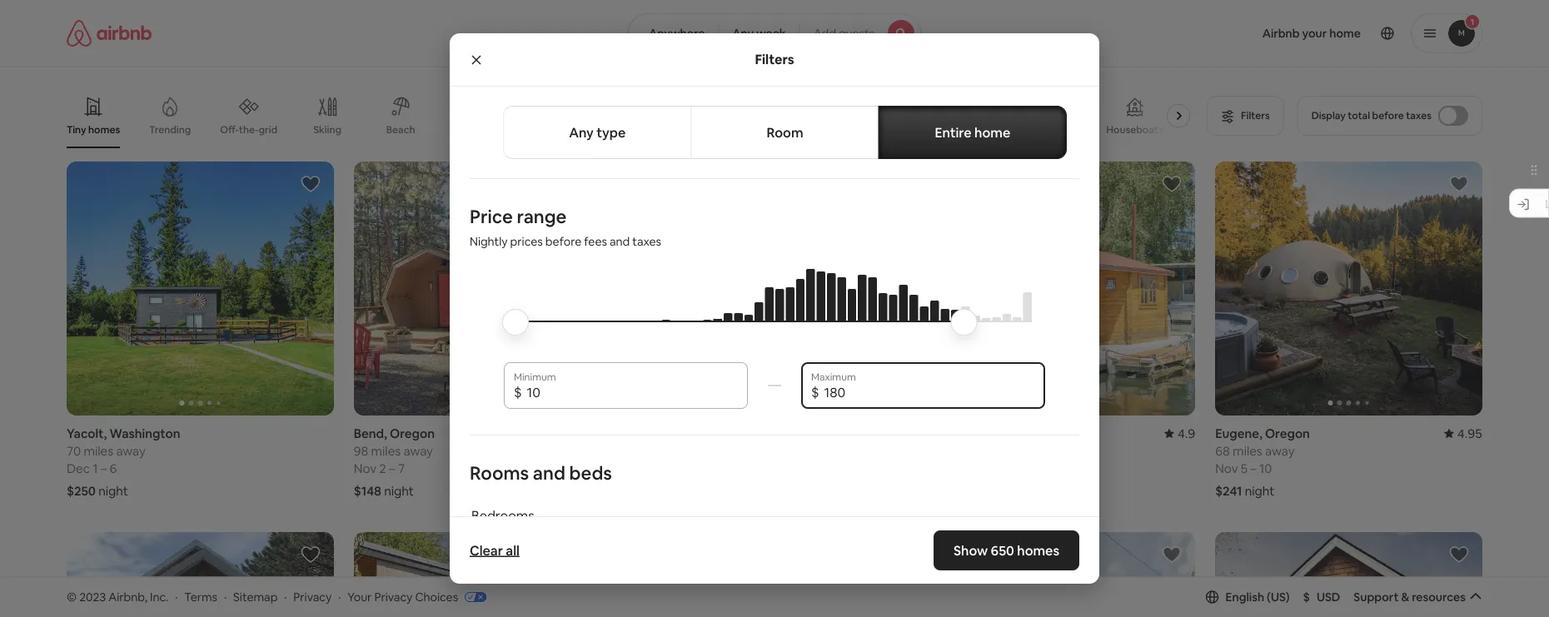 Task type: vqa. For each thing, say whether or not it's contained in the screenshot.
Google map
Showing 30 stays. REGION at the right
no



Task type: locate. For each thing, give the bounding box(es) containing it.
– inside bend, oregon 98 miles away nov 2 – 7 $148 night
[[389, 460, 395, 476]]

away inside bend, oregon 98 miles away nov 2 – 7 $148 night
[[404, 443, 433, 459]]

0 horizontal spatial miles
[[84, 443, 113, 459]]

miles
[[84, 443, 113, 459], [371, 443, 401, 459], [1233, 443, 1263, 459]]

oregon inside bend, oregon 98 miles away nov 2 – 7 $148 night
[[390, 425, 435, 441]]

miles for 2
[[371, 443, 401, 459]]

2 · from the left
[[224, 590, 227, 605]]

any left the week
[[733, 26, 754, 41]]

2 horizontal spatial –
[[1251, 460, 1257, 476]]

add to wishlist: rhododendron, oregon image
[[875, 174, 895, 194]]

privacy right your
[[374, 590, 413, 605]]

english (us)
[[1226, 590, 1290, 605]]

homes right 650
[[1017, 542, 1060, 559]]

1 horizontal spatial taxes
[[1407, 109, 1432, 122]]

clear all button
[[462, 534, 528, 567]]

miles up 2
[[371, 443, 401, 459]]

1
[[93, 460, 98, 476]]

terms
[[184, 590, 218, 605]]

2
[[379, 460, 386, 476]]

$ left usd at the bottom right of page
[[1304, 590, 1311, 605]]

bend,
[[354, 425, 387, 441]]

and right fees
[[610, 234, 630, 249]]

1 horizontal spatial miles
[[371, 443, 401, 459]]

1 horizontal spatial homes
[[896, 123, 927, 136]]

0 vertical spatial any
[[733, 26, 754, 41]]

4 oregon from the left
[[1266, 425, 1311, 441]]

5
[[1241, 460, 1248, 476]]

– inside eugene, oregon 68 miles away nov 5 – 10 $241 night
[[1251, 460, 1257, 476]]

show 650 homes
[[954, 542, 1060, 559]]

$ text field
[[825, 384, 1036, 401]]

eugene, oregon 68 miles away nov 5 – 10 $241 night
[[1216, 425, 1311, 499]]

1 – from the left
[[101, 460, 107, 476]]

away inside the yacolt, washington 70 miles away dec 1 – 6 $250 night
[[116, 443, 146, 459]]

0 horizontal spatial night
[[98, 483, 128, 499]]

taxes right fees
[[633, 234, 662, 249]]

1 vertical spatial any
[[569, 124, 594, 141]]

1 horizontal spatial 4.95 out of 5 average rating image
[[1445, 425, 1483, 441]]

2 nov from the left
[[1216, 460, 1239, 476]]

nov inside eugene, oregon 68 miles away nov 5 – 10 $241 night
[[1216, 460, 1239, 476]]

· left your
[[338, 590, 341, 605]]

$241
[[1216, 483, 1243, 499]]

add to wishlist: portland, oregon image
[[1450, 545, 1470, 565]]

taxes inside the "display total before taxes" "button"
[[1407, 109, 1432, 122]]

usd
[[1317, 590, 1341, 605]]

0 horizontal spatial any
[[569, 124, 594, 141]]

group containing off-the-grid
[[67, 83, 1197, 148]]

– inside the yacolt, washington 70 miles away dec 1 – 6 $250 night
[[101, 460, 107, 476]]

1 vertical spatial taxes
[[633, 234, 662, 249]]

group
[[67, 83, 1197, 148], [67, 162, 334, 416], [354, 162, 621, 416], [641, 162, 909, 416], [929, 162, 1196, 416], [1216, 162, 1483, 416], [67, 532, 334, 617], [354, 532, 621, 617], [641, 532, 909, 617], [929, 532, 1196, 617], [1216, 532, 1483, 617]]

rooms
[[470, 461, 529, 485]]

add guests button
[[800, 13, 922, 53]]

treehouses
[[768, 123, 822, 136]]

1 vertical spatial and
[[533, 461, 566, 485]]

3 miles from the left
[[1233, 443, 1263, 459]]

– right 1
[[101, 460, 107, 476]]

airbnb,
[[109, 590, 147, 605]]

anywhere
[[649, 26, 705, 41]]

2 horizontal spatial away
[[1266, 443, 1295, 459]]

rooms and beds
[[470, 461, 612, 485]]

0 horizontal spatial before
[[546, 234, 582, 249]]

show left 650
[[954, 542, 988, 559]]

before inside price range nightly prices before fees and taxes
[[546, 234, 582, 249]]

1 night from the left
[[98, 483, 128, 499]]

1 4.95 from the left
[[596, 425, 621, 441]]

night inside eugene, oregon 68 miles away nov 5 – 10 $241 night
[[1245, 483, 1275, 499]]

clear
[[470, 542, 503, 559]]

night down 6
[[98, 483, 128, 499]]

show inside show map button
[[736, 516, 766, 531]]

show for show map
[[736, 516, 766, 531]]

off-the-grid
[[220, 123, 278, 136]]

off-
[[220, 123, 239, 136]]

1 · from the left
[[175, 590, 178, 605]]

display total before taxes
[[1312, 109, 1432, 122]]

None search field
[[628, 13, 922, 53]]

2 oregon from the left
[[985, 425, 1030, 441]]

privacy down add to wishlist: chinook, washington icon
[[294, 590, 332, 605]]

eugene,
[[1216, 425, 1263, 441]]

1 horizontal spatial show
[[954, 542, 988, 559]]

1 away from the left
[[116, 443, 146, 459]]

before
[[1373, 109, 1405, 122], [546, 234, 582, 249]]

2 horizontal spatial homes
[[1017, 542, 1060, 559]]

0 horizontal spatial nov
[[354, 460, 377, 476]]

oregon up 7
[[390, 425, 435, 441]]

3 – from the left
[[1251, 460, 1257, 476]]

$ down 86% of stays are available in the price range you selected. image
[[812, 384, 820, 401]]

towers
[[1040, 123, 1074, 136]]

oregon right the rhododendron,
[[736, 425, 781, 441]]

homes right historical
[[896, 123, 927, 136]]

0 horizontal spatial privacy
[[294, 590, 332, 605]]

2 miles from the left
[[371, 443, 401, 459]]

oregon right 'portland,'
[[985, 425, 1030, 441]]

oregon
[[390, 425, 435, 441], [985, 425, 1030, 441], [736, 425, 781, 441], [1266, 425, 1311, 441]]

0 horizontal spatial –
[[101, 460, 107, 476]]

night for 6
[[98, 483, 128, 499]]

0 horizontal spatial $
[[514, 384, 522, 401]]

portland, oregon
[[929, 425, 1030, 441]]

· left privacy link
[[284, 590, 287, 605]]

1 vertical spatial before
[[546, 234, 582, 249]]

any inside filters dialog
[[569, 124, 594, 141]]

1 oregon from the left
[[390, 425, 435, 441]]

4.95 out of 5 average rating image for eugene, oregon 68 miles away nov 5 – 10 $241 night
[[1445, 425, 1483, 441]]

any left type on the top
[[569, 124, 594, 141]]

2 horizontal spatial night
[[1245, 483, 1275, 499]]

beds
[[570, 461, 612, 485]]

$250
[[67, 483, 96, 499]]

1 4.95 out of 5 average rating image from the left
[[583, 425, 621, 441]]

show map button
[[720, 504, 830, 544]]

1 horizontal spatial $
[[812, 384, 820, 401]]

night inside the yacolt, washington 70 miles away dec 1 – 6 $250 night
[[98, 483, 128, 499]]

2 4.95 out of 5 average rating image from the left
[[1445, 425, 1483, 441]]

0 horizontal spatial 4.95
[[596, 425, 621, 441]]

washington
[[110, 425, 180, 441]]

show left map
[[736, 516, 766, 531]]

1 horizontal spatial –
[[389, 460, 395, 476]]

entire
[[935, 124, 972, 141]]

· right 'terms'
[[224, 590, 227, 605]]

4.95
[[596, 425, 621, 441], [1458, 425, 1483, 441]]

3 away from the left
[[1266, 443, 1295, 459]]

total
[[1348, 109, 1371, 122]]

tab list containing any type
[[503, 106, 1067, 159]]

0 horizontal spatial show
[[736, 516, 766, 531]]

2 horizontal spatial miles
[[1233, 443, 1263, 459]]

nov left 2
[[354, 460, 377, 476]]

0 horizontal spatial taxes
[[633, 234, 662, 249]]

1 miles from the left
[[84, 443, 113, 459]]

privacy
[[294, 590, 332, 605], [374, 590, 413, 605]]

miles inside the yacolt, washington 70 miles away dec 1 – 6 $250 night
[[84, 443, 113, 459]]

1 horizontal spatial any
[[733, 26, 754, 41]]

0 horizontal spatial homes
[[88, 123, 120, 136]]

show 650 homes link
[[934, 531, 1080, 571]]

$ up rooms
[[514, 384, 522, 401]]

0 vertical spatial and
[[610, 234, 630, 249]]

the-
[[239, 123, 259, 136]]

1 horizontal spatial and
[[610, 234, 630, 249]]

nov
[[354, 460, 377, 476], [1216, 460, 1239, 476]]

homes inside filters dialog
[[1017, 542, 1060, 559]]

nov for 68
[[1216, 460, 1239, 476]]

0 vertical spatial before
[[1373, 109, 1405, 122]]

and inside price range nightly prices before fees and taxes
[[610, 234, 630, 249]]

your
[[348, 590, 372, 605]]

fees
[[584, 234, 607, 249]]

· right inc.
[[175, 590, 178, 605]]

1 vertical spatial show
[[954, 542, 988, 559]]

taxes right total
[[1407, 109, 1432, 122]]

tiny homes
[[67, 123, 120, 136]]

away
[[116, 443, 146, 459], [404, 443, 433, 459], [1266, 443, 1295, 459]]

away down the "washington"
[[116, 443, 146, 459]]

– left 7
[[389, 460, 395, 476]]

(us)
[[1267, 590, 1290, 605]]

1 horizontal spatial 4.95
[[1458, 425, 1483, 441]]

homes right tiny
[[88, 123, 120, 136]]

miles up 5
[[1233, 443, 1263, 459]]

miles inside eugene, oregon 68 miles away nov 5 – 10 $241 night
[[1233, 443, 1263, 459]]

night down 7
[[384, 483, 414, 499]]

miles for 1
[[84, 443, 113, 459]]

oregon up 10
[[1266, 425, 1311, 441]]

night
[[98, 483, 128, 499], [384, 483, 414, 499], [1245, 483, 1275, 499]]

1 nov from the left
[[354, 460, 377, 476]]

2 4.95 from the left
[[1458, 425, 1483, 441]]

1 horizontal spatial before
[[1373, 109, 1405, 122]]

and left beds
[[533, 461, 566, 485]]

0 vertical spatial show
[[736, 516, 766, 531]]

1 add to wishlist: portland, oregon image from the top
[[1163, 174, 1183, 194]]

2 night from the left
[[384, 483, 414, 499]]

miles inside bend, oregon 98 miles away nov 2 – 7 $148 night
[[371, 443, 401, 459]]

oregon inside eugene, oregon 68 miles away nov 5 – 10 $241 night
[[1266, 425, 1311, 441]]

show inside show 650 homes link
[[954, 542, 988, 559]]

away up 10
[[1266, 443, 1295, 459]]

rhododendron,
[[641, 425, 733, 441]]

86% of stays are available in the price range you selected. image
[[517, 269, 1032, 370]]

night down 10
[[1245, 483, 1275, 499]]

homes for historical homes
[[896, 123, 927, 136]]

2 away from the left
[[404, 443, 433, 459]]

your privacy choices link
[[348, 590, 487, 606]]

1 horizontal spatial nov
[[1216, 460, 1239, 476]]

before left fees
[[546, 234, 582, 249]]

2 – from the left
[[389, 460, 395, 476]]

nov for 98
[[354, 460, 377, 476]]

homes
[[896, 123, 927, 136], [88, 123, 120, 136], [1017, 542, 1060, 559]]

rhododendron, oregon
[[641, 425, 781, 441]]

1 horizontal spatial night
[[384, 483, 414, 499]]

3 night from the left
[[1245, 483, 1275, 499]]

1 vertical spatial add to wishlist: portland, oregon image
[[1163, 545, 1183, 565]]

oregon for portland, oregon
[[985, 425, 1030, 441]]

tab list
[[503, 106, 1067, 159]]

0 vertical spatial add to wishlist: portland, oregon image
[[1163, 174, 1183, 194]]

– for 10
[[1251, 460, 1257, 476]]

4.94
[[883, 425, 909, 441]]

week
[[757, 26, 786, 41]]

away inside eugene, oregon 68 miles away nov 5 – 10 $241 night
[[1266, 443, 1295, 459]]

room
[[767, 124, 804, 141]]

1 horizontal spatial privacy
[[374, 590, 413, 605]]

nov inside bend, oregon 98 miles away nov 2 – 7 $148 night
[[354, 460, 377, 476]]

miles up 1
[[84, 443, 113, 459]]

$
[[514, 384, 522, 401], [812, 384, 820, 401], [1304, 590, 1311, 605]]

before right total
[[1373, 109, 1405, 122]]

taxes inside price range nightly prices before fees and taxes
[[633, 234, 662, 249]]

0 horizontal spatial away
[[116, 443, 146, 459]]

views
[[715, 123, 741, 136]]

nov left 5
[[1216, 460, 1239, 476]]

4.9 out of 5 average rating image
[[1165, 425, 1196, 441]]

1 horizontal spatial away
[[404, 443, 433, 459]]

type
[[597, 124, 626, 141]]

0 horizontal spatial 4.95 out of 5 average rating image
[[583, 425, 621, 441]]

away up 7
[[404, 443, 433, 459]]

beachfront
[[954, 123, 1007, 136]]

add to wishlist: portland, oregon image
[[1163, 174, 1183, 194], [1163, 545, 1183, 565]]

– right 5
[[1251, 460, 1257, 476]]

–
[[101, 460, 107, 476], [389, 460, 395, 476], [1251, 460, 1257, 476]]

0 vertical spatial taxes
[[1407, 109, 1432, 122]]

tiny
[[67, 123, 86, 136]]

map
[[769, 516, 793, 531]]

all
[[506, 542, 520, 559]]

7
[[398, 460, 405, 476]]

4 · from the left
[[338, 590, 341, 605]]

3 oregon from the left
[[736, 425, 781, 441]]

night inside bend, oregon 98 miles away nov 2 – 7 $148 night
[[384, 483, 414, 499]]

support & resources button
[[1354, 590, 1483, 605]]

4.95 out of 5 average rating image
[[583, 425, 621, 441], [1445, 425, 1483, 441]]

yacolt,
[[67, 425, 107, 441]]

support
[[1354, 590, 1399, 605]]

away for 7
[[404, 443, 433, 459]]



Task type: describe. For each thing, give the bounding box(es) containing it.
any type
[[569, 124, 626, 141]]

– for 7
[[389, 460, 395, 476]]

oregon for bend, oregon 98 miles away nov 2 – 7 $148 night
[[390, 425, 435, 441]]

anywhere button
[[628, 13, 719, 53]]

$ usd
[[1304, 590, 1341, 605]]

4.9
[[1178, 425, 1196, 441]]

english (us) button
[[1206, 590, 1290, 605]]

any type button
[[503, 106, 692, 159]]

amazing views
[[671, 123, 741, 136]]

skiing
[[313, 123, 342, 136]]

0 horizontal spatial and
[[533, 461, 566, 485]]

4.95 for eugene, oregon 68 miles away nov 5 – 10 $241 night
[[1458, 425, 1483, 441]]

show map
[[736, 516, 793, 531]]

none search field containing anywhere
[[628, 13, 922, 53]]

$ for $ text field
[[812, 384, 820, 401]]

filters dialog
[[450, 22, 1100, 617]]

historical
[[849, 123, 894, 136]]

away for 10
[[1266, 443, 1295, 459]]

add to wishlist: bend, oregon image
[[588, 174, 608, 194]]

68
[[1216, 443, 1231, 459]]

bend, oregon 98 miles away nov 2 – 7 $148 night
[[354, 425, 435, 499]]

70
[[67, 443, 81, 459]]

any for any week
[[733, 26, 754, 41]]

4.95 out of 5 average rating image for bend, oregon 98 miles away nov 2 – 7 $148 night
[[583, 425, 621, 441]]

add
[[814, 26, 836, 41]]

trending
[[149, 123, 191, 136]]

1 privacy from the left
[[294, 590, 332, 605]]

2 horizontal spatial $
[[1304, 590, 1311, 605]]

prices
[[510, 234, 543, 249]]

tab list inside filters dialog
[[503, 106, 1067, 159]]

yacolt, washington 70 miles away dec 1 – 6 $250 night
[[67, 425, 180, 499]]

add to wishlist: yacolt, washington image
[[301, 174, 321, 194]]

show for show 650 homes
[[954, 542, 988, 559]]

4.95 for bend, oregon 98 miles away nov 2 – 7 $148 night
[[596, 425, 621, 441]]

amazing
[[671, 123, 713, 136]]

sitemap
[[233, 590, 278, 605]]

any week button
[[718, 13, 801, 53]]

miles for 5
[[1233, 443, 1263, 459]]

range
[[517, 205, 567, 228]]

2 privacy from the left
[[374, 590, 413, 605]]

any week
[[733, 26, 786, 41]]

display total before taxes button
[[1298, 96, 1483, 136]]

entire home
[[935, 124, 1011, 141]]

clear all
[[470, 542, 520, 559]]

entire home button
[[879, 106, 1067, 159]]

inc.
[[150, 590, 169, 605]]

terms · sitemap · privacy ·
[[184, 590, 341, 605]]

privacy link
[[294, 590, 332, 605]]

terms link
[[184, 590, 218, 605]]

$ text field
[[527, 384, 738, 401]]

houseboats
[[1107, 123, 1164, 136]]

© 2023 airbnb, inc. ·
[[67, 590, 178, 605]]

english
[[1226, 590, 1265, 605]]

homes for tiny homes
[[88, 123, 120, 136]]

room button
[[691, 106, 880, 159]]

profile element
[[942, 0, 1483, 67]]

price range nightly prices before fees and taxes
[[470, 205, 662, 249]]

650
[[991, 542, 1015, 559]]

2 add to wishlist: portland, oregon image from the top
[[1163, 545, 1183, 565]]

©
[[67, 590, 77, 605]]

support & resources
[[1354, 590, 1466, 605]]

price
[[470, 205, 513, 228]]

guests
[[839, 26, 875, 41]]

away for 6
[[116, 443, 146, 459]]

portland,
[[929, 425, 982, 441]]

10
[[1260, 460, 1273, 476]]

6
[[110, 460, 117, 476]]

home
[[975, 124, 1011, 141]]

night for 7
[[384, 483, 414, 499]]

$ for $ text box
[[514, 384, 522, 401]]

dec
[[67, 460, 90, 476]]

98
[[354, 443, 368, 459]]

filters
[[755, 51, 795, 68]]

nightly
[[470, 234, 508, 249]]

grid
[[259, 123, 278, 136]]

2023
[[79, 590, 106, 605]]

before inside "button"
[[1373, 109, 1405, 122]]

beach
[[386, 123, 415, 136]]

– for 6
[[101, 460, 107, 476]]

historical homes
[[849, 123, 927, 136]]

add to wishlist: chinook, washington image
[[301, 545, 321, 565]]

add guests
[[814, 26, 875, 41]]

your privacy choices
[[348, 590, 458, 605]]

oregon for eugene, oregon 68 miles away nov 5 – 10 $241 night
[[1266, 425, 1311, 441]]

oregon for rhododendron, oregon
[[736, 425, 781, 441]]

choices
[[415, 590, 458, 605]]

night for 10
[[1245, 483, 1275, 499]]

3 · from the left
[[284, 590, 287, 605]]

add to wishlist: eugene, oregon image
[[1450, 174, 1470, 194]]

display
[[1312, 109, 1346, 122]]

any for any type
[[569, 124, 594, 141]]

4.94 out of 5 average rating image
[[870, 425, 909, 441]]



